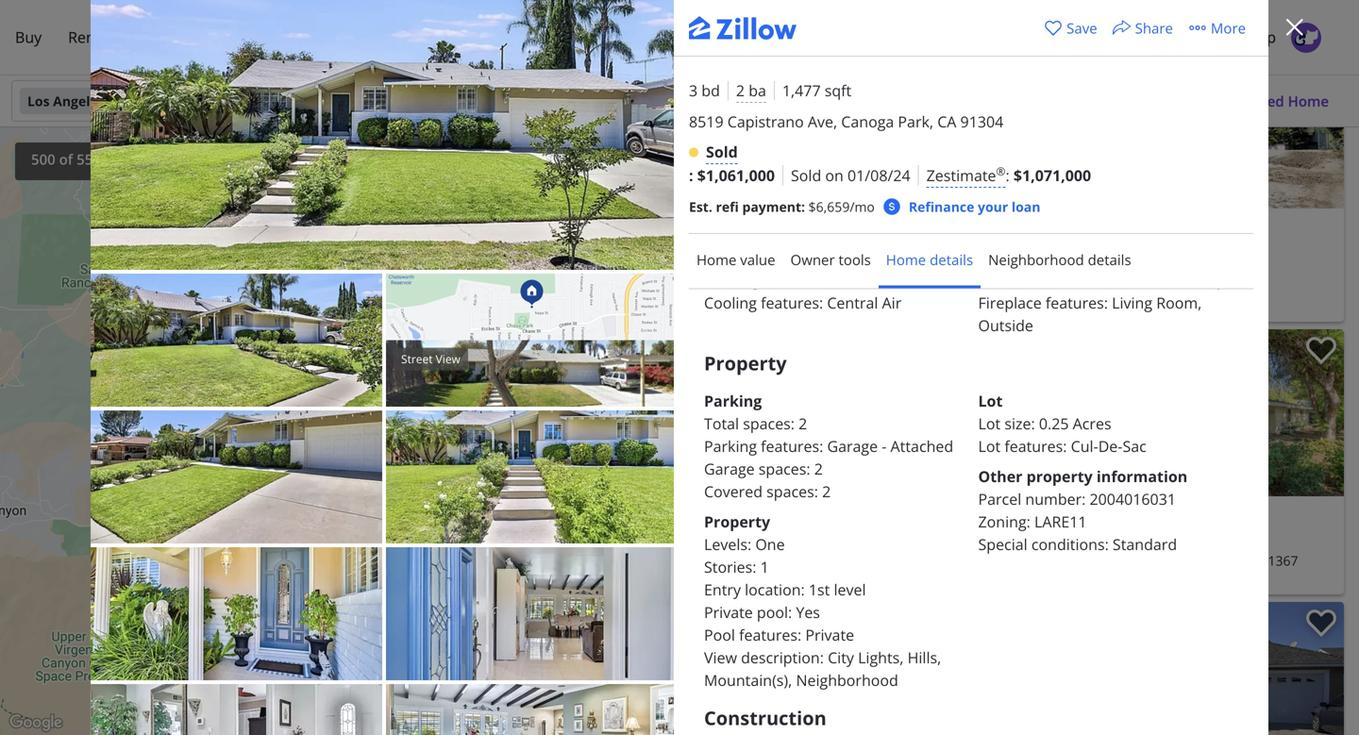 Task type: vqa. For each thing, say whether or not it's contained in the screenshot.
the left 1.34m
yes



Task type: locate. For each thing, give the bounding box(es) containing it.
0 horizontal spatial 1.43m
[[211, 490, 241, 505]]

850k down dre
[[378, 423, 402, 437]]

18 units for the top 18 units link
[[447, 456, 485, 470]]

720k link
[[391, 138, 429, 155], [250, 432, 287, 449]]

1 horizontal spatial 1.30m
[[265, 412, 295, 426]]

1.30m link down the properties,
[[258, 410, 301, 427]]

410k for right 410k link
[[627, 520, 651, 535]]

ave, for $885,000
[[773, 552, 799, 570]]

650k down the 485k
[[621, 555, 645, 569]]

0 vertical spatial 1.35m link
[[601, 158, 645, 175]]

main navigation
[[0, 0, 1359, 312]]

0 horizontal spatial private
[[704, 602, 753, 623]]

2 ba inside map region
[[245, 351, 272, 369]]

740k link up 776k link in the left bottom of the page
[[570, 400, 607, 417]]

9 for the bottom 9 units link
[[460, 407, 466, 422]]

capistrano inside 8519 capistrano ave, canoga park, ca 91304 re/max one
[[708, 264, 775, 282]]

1.11m down 555k
[[562, 184, 592, 198]]

- for $875,000
[[350, 351, 354, 369]]

1.17m for the left 1.17m "link"
[[275, 675, 305, 689]]

91304 for $915,000
[[1219, 264, 1257, 282]]

790k up 570k
[[453, 185, 477, 199]]

search image
[[266, 93, 281, 109]]

905k for topmost 905k link
[[427, 166, 451, 180]]

1.20m for the topmost 1.20m link
[[431, 238, 461, 252]]

close image
[[514, 155, 527, 168]]

780k for 780k
[[598, 229, 623, 244]]

1.23m for 1.23m link on top of center
[[609, 130, 639, 144]]

510k
[[620, 412, 644, 426], [253, 628, 277, 642]]

1 horizontal spatial 920k link
[[561, 135, 598, 152]]

697k link
[[620, 207, 658, 224]]

central for central
[[829, 240, 880, 260]]

0 vertical spatial 1.43m link
[[205, 489, 248, 506]]

1 horizontal spatial 1.11m
[[562, 184, 592, 198]]

view larger view of the 4 photo of this home image
[[386, 411, 678, 544]]

park, inside 8124 sedan ave, canoga park, ca 91304 pardee properties, lauren narozniak dre # 01958051
[[352, 373, 383, 391]]

1.05m up 685k link
[[348, 400, 378, 414]]

neighborhood up interior
[[988, 250, 1084, 270]]

1.40m link
[[525, 123, 568, 140], [182, 362, 225, 379], [194, 479, 237, 496], [247, 505, 290, 522], [139, 607, 182, 624], [577, 715, 620, 732]]

890k for 890k link over 735k
[[610, 230, 634, 245]]

915k left 695k
[[544, 607, 568, 621]]

870k
[[564, 129, 589, 143], [368, 375, 392, 389], [469, 376, 493, 390], [331, 513, 355, 527]]

1.23m up 760k at the top left
[[471, 125, 501, 139]]

770k 775k
[[350, 602, 399, 675]]

1 horizontal spatial 1.08m
[[389, 197, 419, 211]]

10101 jordan ave, chatsworth, ca 91311 image
[[1009, 602, 1344, 735]]

2 property from the top
[[704, 512, 770, 532]]

0 vertical spatial 700k
[[414, 142, 438, 156]]

1 vertical spatial 1,477
[[762, 241, 796, 259]]

home inside 'link'
[[697, 250, 737, 270]]

1 horizontal spatial 14 units
[[617, 418, 656, 432]]

los
[[27, 92, 50, 110]]

1.47m inside 1.47m 1.67m
[[435, 698, 465, 713]]

refinance
[[909, 198, 975, 216]]

410k for left 410k link
[[391, 543, 416, 558]]

ca inside 6424 franrivers ave, west hills, ca 91307 rodeo realty
[[869, 552, 886, 570]]

save this home image
[[1306, 49, 1337, 77], [422, 158, 453, 186], [1306, 337, 1337, 365], [1306, 610, 1337, 637]]

475k for 475k
[[607, 359, 632, 373]]

14 units link up "892k" link
[[595, 416, 662, 433]]

700k link
[[407, 140, 444, 157], [466, 520, 503, 537]]

710k left 762k link
[[584, 340, 608, 355]]

: no common walls
[[1067, 247, 1205, 268]]

912k link up '200k'
[[382, 187, 420, 204]]

960k for the right 960k link
[[583, 347, 607, 361]]

358k
[[433, 674, 457, 688]]

- sold up 5801 winnetka ave, woodland hills, ca 91367 link
[[1169, 529, 1203, 547]]

4.2k link
[[568, 188, 603, 205]]

neighborhood down city
[[796, 670, 898, 691]]

neighborhood inside city lights, hills, mountain(s), neighborhood
[[796, 670, 898, 691]]

1.10m link
[[612, 181, 655, 198], [381, 393, 424, 410], [624, 700, 667, 717]]

ca inside 8349 hillary dr, canoga park, ca 91304 coldwell banker realty
[[1199, 264, 1216, 282]]

1 vertical spatial 475k
[[462, 562, 486, 576]]

save this home image for $875,000
[[422, 158, 453, 186]]

map
[[605, 724, 624, 735]]

7
[[415, 545, 421, 559], [476, 579, 482, 593]]

1 vertical spatial 1.01m
[[136, 553, 166, 567]]

2
[[736, 80, 745, 101], [443, 148, 449, 162], [396, 173, 402, 187], [382, 201, 388, 215], [722, 241, 729, 259], [1064, 241, 1072, 259], [245, 351, 253, 369], [560, 407, 566, 421], [799, 413, 807, 434], [454, 415, 460, 430], [619, 417, 625, 431], [439, 442, 445, 456], [448, 450, 454, 464], [450, 450, 456, 465], [814, 459, 823, 479], [822, 481, 831, 502], [634, 524, 640, 538], [722, 529, 729, 547], [1064, 529, 1072, 547], [413, 540, 419, 554], [414, 543, 420, 557], [522, 544, 528, 559], [439, 553, 445, 567], [483, 563, 489, 577], [520, 579, 526, 593], [257, 626, 263, 641], [419, 647, 425, 661], [502, 652, 508, 667], [474, 716, 480, 730], [474, 716, 480, 730], [465, 719, 471, 733]]

3 lot from the top
[[978, 436, 1001, 456]]

475k inside 475k 935k
[[462, 562, 486, 576]]

1 horizontal spatial 15 units link
[[561, 174, 628, 191]]

1.20m link down 1.12m
[[279, 509, 322, 526]]

capistrano up sold button
[[728, 111, 804, 132]]

sqft up 8519 capistrano ave, canoga park, ca 91304 re/max one
[[799, 241, 823, 259]]

1.01m inside 1.01m 810k
[[224, 518, 254, 532]]

1.17m link
[[341, 466, 384, 483], [541, 593, 584, 610], [268, 673, 312, 690]]

1 vertical spatial 1.33m
[[152, 473, 182, 488]]

ave, down 1,397 in the right of the page
[[773, 552, 799, 570]]

ave,
[[808, 111, 837, 132], [778, 264, 804, 282], [273, 373, 299, 391], [773, 552, 799, 570], [1112, 552, 1138, 570]]

1 horizontal spatial 410k
[[627, 520, 651, 535]]

1 vertical spatial 18
[[416, 647, 428, 662]]

390k link
[[414, 581, 451, 598]]

sqft inside map region
[[323, 351, 347, 369]]

912k link
[[382, 187, 420, 204], [550, 596, 587, 613]]

1 vertical spatial 710k link
[[359, 414, 397, 431]]

0 horizontal spatial 915k
[[251, 403, 275, 417]]

1.20m down 593k
[[431, 238, 461, 252]]

15 for 15 units link to the top
[[583, 176, 595, 190]]

2 vertical spatial lot
[[978, 436, 1001, 456]]

810k inside 1.01m 810k
[[332, 534, 356, 548]]

5 units link
[[505, 168, 566, 185], [506, 356, 567, 373], [513, 356, 574, 373], [460, 577, 520, 594], [234, 626, 295, 643], [146, 645, 207, 662]]

0 horizontal spatial 720k
[[256, 433, 280, 447]]

2.50m
[[106, 667, 136, 681], [191, 696, 221, 710]]

1 horizontal spatial 790k link
[[517, 385, 554, 402]]

1.23m up center
[[609, 130, 639, 144]]

543k 745k
[[469, 188, 619, 217]]

1.10m up the 685k
[[388, 394, 418, 408]]

91304 inside 8124 sedan ave, canoga park, ca 91304 pardee properties, lauren narozniak dre # 01958051
[[407, 373, 444, 391]]

1.23m down 990k 1.17m
[[354, 489, 384, 504]]

5801 winnetka ave, woodland hills, ca 91367 image
[[1009, 329, 1344, 497]]

0 vertical spatial 745k
[[595, 203, 619, 217]]

1 horizontal spatial 1.34m link
[[262, 395, 305, 412]]

save this home button inside map region
[[407, 151, 460, 204]]

710k link down dre
[[359, 414, 397, 431]]

1 horizontal spatial 960k
[[583, 347, 607, 361]]

keyboard shortcuts
[[294, 724, 376, 735]]

780k down 799k on the left top
[[598, 229, 623, 244]]

0 vertical spatial 1.17m link
[[341, 466, 384, 483]]

9 right 899k link
[[460, 407, 466, 422]]

0 vertical spatial 1.11m
[[562, 184, 592, 198]]

2.50m link up 1.66m link
[[99, 665, 142, 682]]

1.30m down the properties,
[[265, 412, 295, 426]]

2 vertical spatial 1.17m link
[[268, 673, 312, 690]]

1.04m link down 01958051 at the bottom left
[[401, 418, 445, 435]]

1 vertical spatial spaces
[[759, 459, 806, 479]]

770k inside 770k 775k
[[350, 661, 374, 675]]

775k
[[375, 602, 399, 616]]

6
[[498, 141, 504, 155], [586, 176, 591, 190], [637, 497, 643, 511], [162, 569, 168, 583], [478, 703, 484, 717], [481, 715, 487, 730]]

units inside "link"
[[461, 456, 485, 470]]

google image
[[5, 711, 67, 735]]

1.13m link down sedan on the left
[[261, 398, 304, 415]]

0 vertical spatial of
[[59, 150, 73, 169]]

2 vertical spatial 1.10m link
[[624, 700, 667, 717]]

880k link left 762k
[[586, 340, 624, 357]]

covered
[[704, 481, 763, 502]]

1 horizontal spatial 955k link
[[585, 521, 623, 538]]

ca inside 8124 sedan ave, canoga park, ca 91304 pardee properties, lauren narozniak dre # 01958051
[[386, 373, 403, 391]]

858k
[[312, 596, 337, 610]]

ba inside map region
[[256, 351, 272, 369]]

ca for 6424 franrivers ave, west hills, ca 91307 rodeo realty
[[869, 552, 886, 570]]

home image
[[23, 99, 64, 141]]

1.35m link
[[601, 158, 645, 175], [338, 217, 382, 234], [410, 373, 453, 390]]

0 horizontal spatial 1.28m
[[158, 693, 187, 707]]

1.40m inside 1.76m 1.40m
[[189, 364, 218, 378]]

11 units link down 8 units
[[609, 520, 676, 536]]

park, up dre
[[352, 373, 383, 391]]

1.09m link up 799k on the left top
[[594, 183, 637, 200]]

865k for top 865k link
[[189, 538, 213, 552]]

- inside map region
[[350, 351, 354, 369]]

1,477 sqft up 8519 capistrano ave, canoga park, ca 91304
[[782, 80, 852, 101]]

zillow logo image
[[604, 23, 755, 56]]

14 units up "892k" link
[[617, 418, 656, 432]]

features inside levels : one stories : 1 entry location : 1st level private pool : yes pool features : private
[[739, 625, 798, 645]]

ave, for $875,000
[[273, 373, 299, 391]]

2.50m for 2.50m link to the bottom
[[191, 696, 221, 710]]

zoning
[[978, 512, 1027, 532]]

7 units for top '7 units' link
[[415, 545, 448, 559]]

0 vertical spatial 14 units link
[[595, 416, 662, 433]]

park, up the room, at the top of the page
[[1164, 264, 1195, 282]]

1.27m up 899k link
[[436, 372, 466, 386]]

other
[[978, 466, 1023, 487]]

0 vertical spatial 18 units link
[[425, 455, 492, 472]]

0 vertical spatial - sold
[[826, 241, 861, 259]]

ave, down heating heating features : central
[[778, 264, 804, 282]]

91304 inside 8349 hillary dr, canoga park, ca 91304 coldwell banker realty
[[1219, 264, 1257, 282]]

chevron down image up report
[[558, 696, 571, 709]]

1 horizontal spatial 2.50m
[[191, 696, 221, 710]]

1 horizontal spatial 835k link
[[552, 570, 590, 587]]

acres
[[1073, 413, 1112, 434]]

1.14m 765k
[[185, 567, 457, 596]]

1 vertical spatial 790k link
[[517, 385, 554, 402]]

730k link down 490k
[[436, 713, 473, 730]]

0 horizontal spatial 1.45m link
[[208, 704, 251, 721]]

of for 500
[[59, 150, 73, 169]]

canoga inside 8349 hillary dr, canoga park, ca 91304 coldwell banker realty
[[1115, 264, 1161, 282]]

1.60m up street
[[408, 337, 438, 351]]

985k inside "1.25m 985k 870k"
[[309, 562, 333, 576]]

780k
[[598, 229, 623, 244], [597, 605, 621, 619]]

1 horizontal spatial 15
[[583, 176, 595, 190]]

25
[[447, 456, 459, 470]]

0 vertical spatial 770k
[[586, 506, 610, 520]]

890k for 890k link on the right of #
[[410, 393, 435, 407]]

0 horizontal spatial 1.47m
[[277, 666, 307, 681]]

1.24m link down the 1.64m link
[[199, 558, 242, 575]]

2.34m
[[115, 662, 145, 676]]

save this home image inside map region
[[422, 158, 453, 186]]

650k for 650k link to the middle
[[537, 519, 561, 533]]

915k down sedan on the left
[[251, 403, 275, 417]]

0 horizontal spatial 1.33m link
[[146, 472, 189, 489]]

park, up 01/08/24
[[898, 111, 934, 132]]

1 vertical spatial 2.50m link
[[184, 694, 228, 711]]

home
[[178, 27, 221, 47], [1288, 91, 1329, 111], [697, 250, 737, 270], [886, 250, 926, 270]]

1.91m link
[[295, 653, 338, 670]]

10111 laramie ave, chatsworth, ca 91311 image
[[666, 602, 1002, 735]]

790k
[[453, 185, 477, 199], [523, 386, 547, 400]]

69k
[[198, 367, 216, 382]]

hills, inside 6424 franrivers ave, west hills, ca 91307 rodeo realty
[[837, 552, 866, 570]]

2.05m link
[[477, 556, 520, 573]]

0 vertical spatial 1.20m
[[431, 238, 461, 252]]

0 vertical spatial 930k
[[607, 383, 631, 397]]

930k down 625k
[[607, 383, 631, 397]]

854k
[[619, 549, 643, 563]]

1.33m for the leftmost 1.33m "link"
[[152, 473, 182, 488]]

0 vertical spatial spaces
[[743, 413, 791, 434]]

15 units for bottommost 15 units link
[[476, 335, 515, 349]]

865k for bottommost 865k link
[[321, 595, 345, 609]]

1 vertical spatial 975k link
[[419, 569, 457, 586]]

: inside cooling cooling features : central air
[[819, 293, 823, 313]]

1.09m up '799k' link
[[601, 184, 631, 198]]

890k left 776k link in the left bottom of the page
[[531, 433, 555, 447]]

view larger view of the 5 photo of this home image
[[91, 548, 382, 681]]

capistrano up one
[[708, 264, 775, 282]]

0 horizontal spatial 1.33m
[[152, 473, 182, 488]]

200k
[[394, 206, 419, 220]]

740k link down 972k link
[[386, 540, 423, 557]]

650k link down "1.31m" link
[[153, 568, 191, 585]]

14 for bottom 14 units link
[[428, 721, 440, 735]]

1.05m for the 1.05m link over the 685k
[[348, 400, 378, 414]]

720k
[[398, 139, 422, 153], [256, 433, 280, 447]]

8519 for 8519 capistrano ave, canoga park, ca 91304
[[689, 111, 724, 132]]

ca up #
[[386, 373, 403, 391]]

334k link
[[319, 560, 356, 577]]

1.47m link down 490k link
[[429, 697, 472, 714]]

675k link
[[416, 526, 454, 543]]

835k link down 781k link
[[552, 570, 590, 587]]

2.45m link
[[140, 496, 183, 513]]

0 vertical spatial 1.13m
[[268, 399, 298, 414]]

rentals
[[1071, 27, 1123, 47]]

boundary
[[442, 152, 507, 170]]

14 for 14 units link to the top
[[617, 418, 629, 432]]

bds inside map region
[[209, 351, 231, 369]]

chevron down image
[[366, 93, 381, 109], [676, 93, 691, 109], [822, 93, 837, 109], [558, 696, 571, 709]]

909k link
[[369, 581, 406, 598]]

- sold inside map region
[[350, 351, 384, 369]]

park, inside 8349 hillary dr, canoga park, ca 91304 coldwell banker realty
[[1164, 264, 1195, 282]]

fireplace features :
[[978, 293, 1112, 313]]

1.23m for 1.23m link on top of 760k at the top left
[[471, 125, 501, 139]]

1 horizontal spatial total
[[978, 270, 1013, 290]]

1 vertical spatial 510k link
[[246, 626, 284, 643]]

- for $1.10m
[[1169, 529, 1173, 547]]

1 vertical spatial 475k link
[[456, 561, 493, 578]]

hills, for woodland
[[1208, 552, 1237, 570]]

1.20m down 1.12m
[[285, 511, 315, 525]]

view inside button
[[436, 351, 461, 367]]

1 property from the top
[[704, 350, 787, 376]]

ave, inside 6424 franrivers ave, west hills, ca 91307 rodeo realty
[[773, 552, 799, 570]]

860k inside 740k 860k
[[594, 229, 618, 243]]

1.76m link
[[143, 674, 186, 691], [176, 699, 219, 716]]

4 bds inside map region
[[198, 351, 231, 369]]

510k up 1.57m
[[253, 628, 277, 642]]

830k
[[472, 388, 496, 402]]

15
[[583, 176, 595, 190], [476, 335, 488, 349]]

: $1,061,000
[[689, 165, 775, 185]]

91304 right 'walls'
[[1219, 264, 1257, 282]]

1 vertical spatial 1.37m link
[[174, 694, 217, 711]]

chevron down image down "finder"
[[366, 93, 381, 109]]

8519
[[689, 111, 724, 132], [674, 264, 704, 282]]

475k 935k
[[240, 562, 486, 585]]

canoga inside 8519 capistrano ave, canoga park, ca 91304 re/max one
[[807, 264, 853, 282]]

2 horizontal spatial 740k link
[[570, 400, 607, 417]]

view larger view of the 2 photo of this home image
[[91, 274, 382, 407]]

central inside heating heating features : central
[[829, 240, 880, 260]]

report
[[568, 724, 595, 735]]

loans
[[224, 27, 266, 47]]

0 horizontal spatial 1
[[761, 557, 769, 577]]

790k for the bottommost 790k link
[[523, 386, 547, 400]]

410k down 972k link
[[391, 543, 416, 558]]

central for central air
[[827, 293, 878, 313]]

0 horizontal spatial 410k link
[[385, 542, 422, 559]]

295k link
[[264, 290, 301, 307]]

details for neighborhood details
[[1088, 250, 1131, 270]]

700k up 2.05m
[[472, 522, 497, 536]]

clear field image
[[263, 93, 278, 109]]

7 units
[[415, 545, 448, 559], [476, 579, 509, 593]]

sold button
[[706, 141, 738, 164]]

chevron right image
[[255, 189, 278, 212]]

0 horizontal spatial 980k
[[180, 609, 204, 623]]

0 vertical spatial 1.33m
[[248, 452, 278, 466]]

0 vertical spatial 9 units link
[[479, 341, 540, 358]]

0 horizontal spatial garage
[[704, 459, 755, 479]]

1 vertical spatial 740k link
[[324, 442, 361, 459]]

650k for the left 650k link
[[160, 570, 184, 584]]

855k
[[440, 303, 464, 317], [311, 406, 335, 421], [377, 514, 401, 528], [334, 523, 358, 537], [401, 594, 425, 608]]

970k
[[309, 420, 333, 434]]

1.02m down 351k link
[[562, 399, 592, 413]]

765k link down 1.32m
[[489, 387, 526, 404]]

2 details from the left
[[1088, 250, 1131, 270]]

1 vertical spatial 1.34m link
[[135, 485, 179, 502]]

740k link
[[570, 400, 607, 417], [324, 442, 361, 459], [386, 540, 423, 557]]

bds for $875,000
[[209, 351, 231, 369]]

features inside heating heating features : central
[[763, 240, 821, 260]]

1.76m for 1.76m
[[183, 700, 212, 714]]

0 horizontal spatial 770k
[[350, 661, 374, 675]]

re-center button
[[552, 143, 636, 180]]

1 cooling from the top
[[704, 270, 760, 290]]

loan
[[1012, 198, 1041, 216]]

save this home button for $875,000
[[407, 151, 460, 204]]

700k for the right '700k' link
[[472, 522, 497, 536]]

canoga for $875,000
[[302, 373, 349, 391]]

1 vertical spatial view
[[704, 648, 737, 668]]

0 horizontal spatial 12 units link
[[469, 238, 536, 255]]

your
[[978, 198, 1008, 216]]

0 vertical spatial 780k link
[[592, 228, 629, 245]]

0 vertical spatial total
[[978, 270, 1013, 290]]

save this home button for $1.10m
[[1291, 329, 1344, 382]]

canoga for $915,000
[[1115, 264, 1161, 282]]

840k
[[453, 132, 477, 146], [570, 337, 594, 351], [521, 415, 545, 429], [577, 555, 601, 569]]

1.05m link up the 1.65m 2.79m 2.24m
[[244, 660, 287, 677]]

749k link
[[416, 557, 454, 574]]

510k inside 780k 510k
[[620, 412, 644, 426]]

1.65m inside the 1.65m 2.79m 2.24m
[[175, 680, 205, 694]]

realty down dr,
[[1106, 285, 1139, 298]]

0 vertical spatial 1.01m link
[[218, 517, 261, 534]]

0 vertical spatial 475k link
[[601, 357, 638, 374]]

11 down 8 units
[[631, 521, 643, 535]]

banker
[[1068, 285, 1104, 298]]

730k left 863k
[[520, 481, 544, 496]]

951k link
[[441, 316, 478, 333], [221, 635, 258, 652]]

980k
[[372, 579, 397, 593], [180, 609, 204, 623]]

view larger view of the 6 photo of this home image
[[386, 548, 678, 681]]

canoga inside 8124 sedan ave, canoga park, ca 91304 pardee properties, lauren narozniak dre # 01958051
[[302, 373, 349, 391]]

1 horizontal spatial 720k
[[398, 139, 422, 153]]

740k for the middle 740k link
[[392, 542, 416, 556]]

- sold for $1.10m
[[1169, 529, 1203, 547]]

ave, inside 8124 sedan ave, canoga park, ca 91304 pardee properties, lauren narozniak dre # 01958051
[[273, 373, 299, 391]]

10 units
[[499, 324, 538, 338], [619, 476, 657, 490]]

1 horizontal spatial 1.33m link
[[241, 451, 284, 468]]

1.01m for 1.01m 810k
[[224, 518, 254, 532]]

2 851k from the left
[[404, 432, 428, 446]]

850k left '802k' link
[[603, 359, 627, 373]]

2.50m up 1.66m link
[[106, 667, 136, 681]]

485k link
[[620, 519, 658, 536]]

1.33m for topmost 1.33m "link"
[[248, 452, 278, 466]]

0 vertical spatial 1.60m
[[408, 337, 438, 351]]

- inside parking total spaces : 2 parking features : garage - attached garage spaces : 2 covered spaces : 2
[[882, 436, 887, 456]]

1 vertical spatial of
[[530, 724, 538, 735]]

1.74m link
[[376, 707, 419, 724]]

- up woodland
[[1169, 529, 1173, 547]]

1 lot from the top
[[978, 391, 1003, 411]]

778k
[[459, 184, 483, 198]]

remove tag image
[[133, 93, 148, 109]]

save this home image for $1.10m
[[1306, 337, 1337, 365]]

1 parking from the top
[[704, 391, 762, 411]]

0 vertical spatial 15 units
[[583, 176, 621, 190]]

1.27m link down 8124
[[208, 403, 251, 420]]

951k link down 795k
[[441, 316, 478, 333]]

1.47m 1.67m
[[194, 698, 465, 726]]

1 vertical spatial 915k link
[[537, 605, 575, 622]]

1.25m inside "1.25m 985k 870k"
[[215, 553, 244, 567]]

save this home image for $915,000
[[1306, 49, 1337, 77]]

925k link
[[474, 123, 511, 140], [446, 142, 484, 159], [421, 236, 458, 253], [525, 395, 562, 412], [618, 462, 655, 479]]

1.11m
[[562, 184, 592, 198], [279, 468, 309, 482]]

0 vertical spatial 740k
[[576, 401, 600, 415]]

780k inside 780k 510k
[[597, 605, 621, 619]]

common up area
[[1099, 247, 1164, 268]]

0 horizontal spatial 710k
[[366, 415, 390, 429]]

1.04m up the 685k
[[346, 401, 376, 415]]

de-
[[1098, 436, 1123, 456]]

91304 inside 8519 capistrano ave, canoga park, ca 91304 re/max one
[[911, 264, 949, 282]]

features up 8519 capistrano ave, canoga park, ca 91304 re/max one
[[763, 240, 821, 260]]

1 horizontal spatial 980k
[[372, 579, 397, 593]]

1.17m for the right 1.17m "link"
[[548, 594, 578, 608]]

sqft down 'walls'
[[1204, 270, 1231, 290]]

central inside cooling cooling features : central air
[[827, 293, 878, 313]]

details for home details
[[930, 250, 973, 270]]

1.23m for 1.23m link below 990k 1.17m
[[354, 489, 384, 504]]

6424 franrivers ave, west hills, ca 91307 image
[[666, 329, 1002, 497]]

ca inside 8519 capistrano ave, canoga park, ca 91304 re/max one
[[891, 264, 908, 282]]

12/29/2023
[[232, 160, 293, 175]]

0 horizontal spatial 740k
[[330, 443, 355, 457]]

840k up the 761k link
[[521, 415, 545, 429]]

7 units down 675k link on the left bottom of the page
[[415, 545, 448, 559]]

1.35m link left '200k'
[[338, 217, 382, 234]]

ave, inside 8519 capistrano ave, canoga park, ca 91304 re/max one
[[778, 264, 804, 282]]

1.37m
[[630, 677, 660, 691], [181, 696, 211, 710]]

1.09m link up 1.31m
[[162, 529, 205, 546]]

1.76m inside 1.76m 1.40m
[[150, 676, 179, 690]]

0 vertical spatial 1.35m
[[608, 160, 638, 174]]

1.13m for rightmost 1.13m link
[[372, 614, 402, 628]]

1 horizontal spatial 905k link
[[598, 463, 635, 480]]

865k link
[[183, 537, 220, 554], [314, 594, 352, 611]]

946k link
[[231, 286, 268, 303]]

1 left saved on the right top of the page
[[1232, 91, 1240, 111]]

0 horizontal spatial 1.45m
[[214, 705, 244, 719]]

2.50m for leftmost 2.50m link
[[106, 667, 136, 681]]

saved
[[1244, 91, 1284, 111]]

features down owner
[[761, 293, 819, 313]]

1 inside levels : one stories : 1 entry location : 1st level private pool : yes pool features : private
[[761, 557, 769, 577]]

912k up '200k'
[[389, 189, 413, 203]]

385k
[[436, 673, 460, 688]]

1 horizontal spatial 765k link
[[489, 387, 526, 404]]

#
[[395, 394, 401, 407]]

890k for 890k link left of 776k link in the left bottom of the page
[[531, 433, 555, 447]]

1 details from the left
[[930, 250, 973, 270]]

park, for $915,000
[[1164, 264, 1195, 282]]

1.24m down 1,361
[[285, 388, 315, 402]]

0 vertical spatial 745k link
[[588, 201, 626, 218]]

1.01m
[[224, 518, 254, 532], [136, 553, 166, 567]]

2 horizontal spatial 740k
[[576, 401, 600, 415]]

home inside main navigation
[[178, 27, 221, 47]]

8519 inside 8519 capistrano ave, canoga park, ca 91304 re/max one
[[674, 264, 704, 282]]

8124 sedan ave, canoga park, ca 91304 image
[[190, 151, 460, 318]]

home for home details
[[886, 250, 926, 270]]

1 saved home link
[[1223, 77, 1339, 125]]

- left 'attached'
[[882, 436, 887, 456]]

1.10m link up the 685k
[[381, 393, 424, 410]]

0 horizontal spatial 1.37m link
[[174, 694, 217, 711]]

1 vertical spatial 1.04m
[[408, 420, 438, 434]]

873k link
[[319, 482, 356, 499]]

ca
[[108, 92, 125, 110], [938, 111, 957, 132], [891, 264, 908, 282], [1199, 264, 1216, 282], [386, 373, 403, 391], [869, 552, 886, 570], [1241, 552, 1257, 570]]

features up covered
[[761, 436, 819, 456]]

save this home button for $915,000
[[1291, 42, 1344, 94]]

1.43m down 1.25m 1.95m
[[211, 490, 241, 505]]

park, inside 8519 capistrano ave, canoga park, ca 91304 re/max one
[[857, 264, 888, 282]]

0 vertical spatial 1.00m link
[[592, 180, 635, 197]]

863k link
[[553, 474, 590, 491]]



Task type: describe. For each thing, give the bounding box(es) containing it.
home for home value
[[697, 250, 737, 270]]

sold up dre
[[358, 351, 384, 369]]

1.24m up 1.57m link
[[251, 642, 281, 656]]

value
[[740, 250, 775, 270]]

482k link
[[526, 186, 563, 203]]

840k for 840k link over 732k
[[577, 555, 601, 569]]

1.09m up "1.31m" link
[[169, 531, 199, 545]]

795k link
[[428, 300, 466, 317]]

1 horizontal spatial 1.45m
[[437, 144, 467, 158]]

0 horizontal spatial 1.08m link
[[154, 493, 197, 510]]

view larger view of the 1 photo of this home image
[[91, 0, 678, 270]]

345k link
[[610, 417, 648, 434]]

0 vertical spatial 920k
[[567, 136, 591, 150]]

91304 for $1.06m
[[911, 264, 949, 282]]

0 vertical spatial 7 units link
[[393, 544, 454, 561]]

1 vertical spatial 835k
[[559, 571, 583, 585]]

935k link up 795k link
[[417, 273, 454, 290]]

2 horizontal spatial 650k link
[[614, 554, 652, 571]]

0 vertical spatial 915k
[[251, 403, 275, 417]]

data
[[408, 724, 427, 735]]

1.24m link up 795k link
[[431, 264, 474, 281]]

912k for 912k 'link' to the left
[[389, 189, 413, 203]]

0 vertical spatial 1.06m link
[[488, 180, 531, 197]]

12 for right 12 units link
[[614, 476, 626, 490]]

1 vertical spatial 720k
[[256, 433, 280, 447]]

3.9k link
[[405, 614, 439, 631]]

10 units for leftmost 10 units link
[[499, 324, 538, 338]]

0 horizontal spatial 920k
[[247, 667, 271, 681]]

0 horizontal spatial 2.50m link
[[99, 665, 142, 682]]

1.18m
[[251, 563, 281, 577]]

890k for 890k link on top of 760k at the top left
[[486, 137, 510, 151]]

ca inside filters element
[[108, 92, 125, 110]]

170k 1.12m
[[286, 464, 489, 490]]

sqft for $1.10m
[[1142, 529, 1166, 547]]

6 down re-center
[[586, 176, 591, 190]]

790k for left 790k link
[[453, 185, 477, 199]]

6 up google
[[478, 703, 484, 717]]

800k inside 800k 1.40m
[[509, 478, 533, 492]]

utility element
[[674, 0, 1269, 56]]

935k link down 961k
[[233, 570, 271, 587]]

sqft for $875,000
[[323, 351, 347, 369]]

one
[[755, 534, 785, 555]]

home inside "link"
[[1288, 91, 1329, 111]]

1.23m link down 593k
[[411, 222, 454, 239]]

0 vertical spatial 1,477
[[782, 80, 821, 101]]

765k inside 1.14m 765k
[[433, 582, 457, 596]]

1 inside "link"
[[1232, 91, 1240, 111]]

12 for 12 units link to the top
[[491, 239, 503, 253]]

1.09m link up 899k link
[[427, 362, 470, 379]]

1.24m up data
[[409, 706, 439, 720]]

0 horizontal spatial 710k link
[[359, 414, 397, 431]]

features inside lot lot size : 0.25 acres lot features : cul-de-sac
[[1005, 436, 1063, 456]]

1.23m link down lauren
[[274, 418, 317, 435]]

260k
[[468, 332, 492, 346]]

1.09m link down street
[[371, 378, 414, 395]]

525k
[[618, 476, 643, 490]]

1 vertical spatial 14 units link
[[406, 719, 473, 735]]

1.03m down 1.14m
[[187, 600, 217, 614]]

919k
[[337, 428, 361, 442]]

940k link
[[298, 615, 335, 632]]

1.76m for 1.76m 1.40m
[[150, 676, 179, 690]]

605k link
[[406, 146, 444, 163]]

close image
[[1284, 16, 1306, 39]]

1.30m link down sedan on the left
[[221, 401, 265, 418]]

units/homes
[[978, 247, 1067, 268]]

8519 capistrano ave, canoga park, ca 91304 image
[[666, 42, 1002, 209]]

1.17m inside 990k 1.17m
[[348, 467, 378, 481]]

- sold for $1.06m
[[826, 241, 861, 259]]

park, for $1.06m
[[857, 264, 888, 282]]

more image
[[1188, 18, 1207, 37]]

1.02m right #
[[408, 382, 438, 396]]

1 vertical spatial 780k link
[[591, 604, 628, 621]]

realty inside 6424 franrivers ave, west hills, ca 91307 rodeo realty
[[709, 573, 742, 586]]

heart image
[[1044, 18, 1063, 37]]

10 for bottommost 10 units link
[[619, 476, 631, 490]]

593k
[[441, 200, 465, 214]]

840k for 840k link over the 761k link
[[521, 415, 545, 429]]

1.30m for 1.30m link under the properties,
[[265, 412, 295, 426]]

985k 1.25m
[[279, 377, 332, 405]]

0 horizontal spatial 14 units
[[428, 721, 467, 735]]

0 horizontal spatial 10 units link
[[477, 323, 544, 340]]

1.13m for 1.13m link to the left
[[268, 399, 298, 414]]

8519 capistrano ave, canoga park, ca 91304 re/max one
[[674, 264, 949, 298]]

1.05m link down 25
[[404, 483, 447, 500]]

926k
[[349, 545, 374, 559]]

8124 sedan ave, canoga park, ca 91304 pardee properties, lauren narozniak dre # 01958051
[[198, 373, 446, 407]]

special
[[978, 534, 1028, 555]]

pool
[[704, 625, 735, 645]]

2 vertical spatial 1.27m link
[[228, 682, 271, 699]]

25 units
[[447, 456, 485, 470]]

1.25m inside 985k 1.25m
[[302, 377, 332, 391]]

0 horizontal spatial 1.17m link
[[268, 673, 312, 690]]

890k link up 760k at the top left
[[479, 135, 516, 152]]

840k for 840k link over "750k" link at left top
[[453, 132, 477, 146]]

minus image
[[606, 690, 625, 709]]

1 horizontal spatial 1.08m link
[[383, 196, 426, 213]]

ca for 8519 capistrano ave, canoga park, ca 91304 re/max one
[[891, 264, 908, 282]]

home for home loans
[[178, 27, 221, 47]]

0 vertical spatial 1.10m
[[618, 182, 648, 197]]

428k
[[301, 548, 325, 562]]

2.19m link
[[166, 658, 209, 675]]

street view
[[401, 351, 461, 367]]

0 horizontal spatial 980k link
[[173, 608, 210, 625]]

view larger view of the 8 photo of this home image
[[386, 684, 678, 735]]

892k
[[614, 464, 638, 478]]

1.55m link
[[333, 695, 376, 712]]

740k inside 740k 860k
[[576, 401, 600, 415]]

0 horizontal spatial 915k link
[[244, 401, 281, 418]]

sell
[[127, 27, 151, 47]]

- for $1.06m
[[826, 241, 831, 259]]

770k for 770k 775k
[[350, 661, 374, 675]]

ave, down 1,856
[[1112, 552, 1138, 570]]

: inside heating heating features : central
[[821, 240, 825, 260]]

0 vertical spatial 770k link
[[579, 504, 616, 521]]

2 vertical spatial 1.35m
[[416, 374, 446, 388]]

4 bds up 8349
[[1017, 241, 1050, 259]]

8349 hillary dr, canoga park, ca 91304 image
[[1009, 42, 1344, 209]]

cul-
[[1071, 436, 1098, 456]]

1.09m down 998k 'link' in the bottom of the page
[[177, 619, 207, 633]]

2 heating from the top
[[704, 240, 759, 260]]

sqft up 8519 capistrano ave, canoga park, ca 91304
[[825, 80, 852, 101]]

save this home image
[[964, 49, 994, 77]]

0 vertical spatial 951k link
[[441, 316, 478, 333]]

895k
[[544, 364, 569, 379]]

890k link up 735k
[[603, 229, 640, 246]]

1.24m down the 1.64m link
[[205, 560, 235, 574]]

0 vertical spatial 1.38m
[[345, 256, 375, 270]]

1.05m link down 859k
[[267, 576, 311, 593]]

bds up 6424
[[685, 529, 707, 547]]

1 vertical spatial 967k
[[235, 656, 259, 670]]

1.02m down "909k"
[[384, 609, 414, 623]]

351k
[[536, 383, 560, 397]]

770k for 770k
[[586, 506, 610, 520]]

walls
[[1047, 225, 1082, 245]]

1.40m inside 850k 1.40m
[[254, 506, 284, 521]]

location
[[745, 580, 801, 600]]

2.72m link down 832k at the bottom left
[[520, 520, 563, 537]]

1.09m up #
[[378, 380, 408, 394]]

905k for right 905k link
[[604, 464, 629, 478]]

17
[[499, 652, 511, 667]]

15 units for 15 units link to the top
[[583, 176, 621, 190]]

1 vertical spatial 9 units link
[[438, 406, 499, 423]]

2 851k link from the left
[[398, 431, 435, 448]]

810k up 358k 'link'
[[410, 655, 434, 669]]

1.24m link up 1.57m link
[[245, 641, 288, 657]]

100k
[[196, 302, 220, 316]]

405k link
[[519, 342, 557, 359]]

1 vertical spatial 510k
[[253, 628, 277, 642]]

874k
[[535, 691, 559, 705]]

bds up 8349
[[1028, 241, 1050, 259]]

ca for 8349 hillary dr, canoga park, ca 91304 coldwell banker realty
[[1199, 264, 1216, 282]]

1.02m down '170k 1.12m'
[[355, 497, 385, 511]]

1 heating from the top
[[704, 217, 763, 237]]

1 vertical spatial 1.27m link
[[208, 403, 251, 420]]

855k up 1.48m link
[[440, 303, 464, 317]]

1 horizontal spatial 960k link
[[577, 346, 614, 363]]

749k
[[423, 558, 447, 572]]

930k for the top 930k link
[[607, 383, 631, 397]]

zillow image
[[689, 16, 800, 40]]

0 vertical spatial private
[[704, 602, 753, 623]]

1 vertical spatial 967k link
[[228, 654, 266, 671]]

1.01m 810k
[[224, 518, 356, 548]]

sqft for $1.06m
[[799, 241, 823, 259]]

1 horizontal spatial 12 units link
[[592, 474, 659, 491]]

total inside parking total spaces : 2 parking features : garage - attached garage spaces : 2 covered spaces : 2
[[704, 413, 739, 434]]

2 horizontal spatial 1.35m link
[[601, 158, 645, 175]]

chevron down image up 8519 capistrano ave, canoga park, ca 91304
[[822, 93, 837, 109]]

1.47m for 1.47m 1.67m
[[435, 698, 465, 713]]

1.08m for the leftmost 1.08m link
[[160, 495, 190, 509]]

property for parking total spaces : 2 parking features : garage - attached garage spaces : 2 covered spaces : 2
[[704, 350, 787, 376]]

save
[[1067, 18, 1097, 38]]

remove
[[386, 152, 439, 170]]

1 horizontal spatial 885k link
[[418, 616, 456, 633]]

1 vertical spatial 1.10m
[[388, 394, 418, 408]]

810k down 380k
[[462, 378, 486, 392]]

1 vertical spatial 15 units link
[[455, 334, 522, 351]]

ave, for $1.06m
[[778, 264, 804, 282]]

capistrano for 8519 capistrano ave, canoga park, ca 91304
[[728, 111, 804, 132]]

- sold for $875,000
[[350, 351, 384, 369]]

1 horizontal spatial 700k link
[[466, 520, 503, 537]]

1.23m link right re-
[[591, 153, 634, 170]]

1.24m link up 2.45m
[[162, 467, 205, 484]]

ca for 8519 capistrano ave, canoga park, ca 91304
[[938, 111, 957, 132]]

0 vertical spatial 955k
[[445, 372, 469, 386]]

1 vertical spatial 1.06m
[[541, 357, 571, 371]]

810k down "919k"
[[327, 450, 351, 464]]

1.05m for the 1.05m link under 25
[[411, 485, 440, 499]]

filters element
[[0, 76, 1359, 127]]

420
[[532, 352, 549, 367]]

ca for 8124 sedan ave, canoga park, ca 91304 pardee properties, lauren narozniak dre # 01958051
[[386, 373, 403, 391]]

1.25m inside 1.25m 1.95m
[[241, 456, 271, 470]]

1.95m inside 1.25m 1.95m
[[177, 464, 207, 478]]

952k
[[629, 184, 653, 198]]

565k link
[[524, 181, 561, 198]]

950k inside "950k 945k"
[[370, 592, 394, 607]]

1.65m 2.79m 2.24m
[[175, 680, 356, 710]]

1.03m down 990k 1.17m
[[334, 489, 364, 503]]

11 units link up 781k link
[[551, 531, 618, 548]]

980k inside 334k 980k
[[372, 579, 397, 593]]

map
[[387, 724, 406, 735]]

832k
[[525, 492, 549, 506]]

park, for $875,000
[[352, 373, 383, 391]]

1.05m link up the 685k
[[341, 398, 384, 415]]

2 vertical spatial 1.06m
[[381, 376, 411, 390]]

1.48m
[[449, 323, 478, 337]]

1 vertical spatial 1.06m link
[[535, 355, 578, 372]]

909k
[[375, 582, 399, 596]]

1.03m down 795k link
[[451, 332, 481, 347]]

1.27m for the bottom 1.27m link
[[235, 684, 265, 698]]

4 bds up 6424
[[674, 529, 707, 547]]

2.72m for 2.72m link above the 781k at the left bottom of the page
[[525, 529, 555, 543]]

features inside cooling cooling features : central air
[[761, 293, 819, 313]]

0 horizontal spatial 960k link
[[404, 592, 442, 609]]

525k link
[[612, 475, 649, 492]]

1 vertical spatial 1.35m link
[[338, 217, 382, 234]]

1 vertical spatial 1.01m link
[[129, 552, 172, 569]]

chevron down image
[[498, 93, 513, 109]]

1 vertical spatial 1.20m link
[[279, 509, 322, 526]]

840k link up 732k
[[571, 554, 608, 571]]

sold up '8519 capistrano ave, canoga park, ca 91304' link
[[834, 241, 861, 259]]

1 horizontal spatial 1.60m link
[[177, 479, 220, 496]]

rodeo
[[674, 573, 707, 586]]

0 vertical spatial 967k
[[597, 589, 621, 603]]

2 vertical spatial 1,477
[[1162, 270, 1200, 290]]

1.23m for 1.23m link under 593k
[[418, 223, 447, 237]]

1 851k link from the left
[[396, 431, 434, 448]]

1 horizontal spatial 1.17m link
[[341, 466, 384, 483]]

0 vertical spatial 765k
[[495, 389, 520, 403]]

0 vertical spatial 880k link
[[586, 340, 624, 357]]

2 lot from the top
[[978, 413, 1001, 434]]

0 horizontal spatial 11 units
[[573, 532, 611, 546]]

840k for 840k link over 895k
[[570, 337, 594, 351]]

840k link up the 761k link
[[515, 413, 552, 430]]

1 horizontal spatial 1.13m link
[[366, 613, 409, 630]]

agent finder link
[[279, 16, 393, 59]]

1 vertical spatial 865k link
[[314, 594, 352, 611]]

1.24m link up data
[[402, 705, 445, 722]]

10 units for bottommost 10 units link
[[619, 476, 657, 490]]

1.40m inside 800k 1.40m
[[531, 125, 561, 139]]

935k inside 475k 935k
[[240, 571, 264, 585]]

of for terms
[[530, 724, 538, 735]]

chevron down image left bd
[[676, 93, 691, 109]]

1.20m for bottommost 1.20m link
[[400, 682, 430, 697]]

935k link left 961k
[[201, 535, 238, 552]]

985k inside 985k 1.25m
[[279, 391, 304, 405]]

1.24m up 2.45m
[[168, 469, 198, 483]]

6 left close icon
[[498, 141, 504, 155]]

840k link up "750k" link at left top
[[446, 130, 484, 147]]

1 horizontal spatial 720k link
[[391, 138, 429, 155]]

6 right 8
[[637, 497, 643, 511]]

870k inside 870k 335k
[[469, 376, 493, 390]]

745k inside 543k 745k
[[595, 203, 619, 217]]

475k for 475k 935k
[[462, 562, 486, 576]]

497k
[[458, 558, 482, 572]]

1.95m right the 1.22m
[[190, 476, 220, 491]]

0 horizontal spatial 975k
[[426, 570, 450, 584]]

size
[[1005, 413, 1031, 434]]

: inside zestimate ® : $1,071,000
[[1006, 165, 1010, 185]]

view description :
[[704, 648, 828, 668]]

320k link
[[487, 338, 525, 355]]

1.32m link
[[509, 368, 552, 385]]

935k link down 1.14m link
[[208, 614, 245, 631]]

1.04m for topmost 1.04m link
[[346, 401, 376, 415]]

6424 franrivers ave, west hills, ca 91307 link
[[674, 549, 994, 572]]

2 cooling from the top
[[704, 293, 757, 313]]

74k link
[[169, 289, 201, 306]]

manage
[[1011, 27, 1067, 47]]

855k up '3.9k' link
[[401, 594, 425, 608]]

650k for rightmost 650k link
[[621, 555, 645, 569]]

hills, for west
[[837, 552, 866, 570]]

1.74m
[[383, 708, 412, 722]]

1 horizontal spatial 975k link
[[587, 197, 625, 214]]

1 horizontal spatial common
[[1099, 247, 1164, 268]]

1.19m link
[[227, 682, 270, 699]]

1.25m 1.95m
[[177, 456, 271, 478]]

870k inside "1.25m 985k 870k"
[[331, 513, 355, 527]]

840k link up 895k
[[564, 336, 601, 353]]

951k for "951k" link to the top
[[448, 318, 472, 332]]

0 vertical spatial neighborhood
[[988, 250, 1084, 270]]

700k for top '700k' link
[[414, 142, 438, 156]]

1 vertical spatial 1.11m
[[279, 468, 309, 482]]

1 vertical spatial 1.43m
[[267, 519, 297, 533]]

0 vertical spatial 1.34m
[[268, 396, 298, 410]]

0 vertical spatial 15 units link
[[561, 174, 628, 191]]

1.24m link down 1,361
[[278, 386, 321, 403]]

center
[[583, 152, 626, 170]]

1.30m for 1.30m link underneath sedan on the left
[[228, 402, 258, 416]]

0 vertical spatial 885k
[[425, 617, 449, 631]]

760k
[[465, 155, 489, 169]]

home details
[[886, 250, 973, 270]]

1.05m for the 1.05m link underneath 859k
[[274, 578, 304, 592]]

plus image
[[606, 640, 625, 660]]

property image
[[386, 274, 678, 340]]

0 horizontal spatial 835k link
[[300, 456, 337, 473]]

re-center
[[562, 152, 626, 170]]

0 vertical spatial 835k
[[306, 457, 331, 471]]

1.04m for bottom 1.04m link
[[408, 420, 438, 434]]

850k inside 850k 1.40m
[[231, 602, 255, 616]]

1.09m link down 998k 'link' in the bottom of the page
[[170, 617, 213, 634]]

200k link
[[388, 204, 425, 221]]

1 vertical spatial 915k
[[544, 607, 568, 621]]

features down hillary
[[1046, 293, 1104, 313]]

2 vertical spatial 1.35m link
[[410, 373, 453, 390]]

935k down 1.14m link
[[214, 616, 239, 630]]

parking total spaces : 2 parking features : garage - attached garage spaces : 2 covered spaces : 2
[[704, 391, 954, 502]]

payment
[[742, 198, 801, 216]]

6 down "1.31m" link
[[162, 569, 168, 583]]

912k for the bottommost 912k 'link'
[[556, 597, 580, 611]]

1.23m link down 990k 1.17m
[[347, 488, 390, 505]]

0 horizontal spatial 790k link
[[446, 183, 484, 200]]

960k for the left 960k link
[[411, 594, 435, 608]]

property for one
[[704, 512, 770, 532]]

sold left 12/29/2023
[[205, 160, 229, 175]]

save this home button for $1.06m
[[949, 42, 1002, 94]]

15 for bottommost 15 units link
[[476, 335, 488, 349]]

1.02m right 4.2k
[[598, 199, 628, 213]]

sold up 5801 winnetka ave, woodland hills, ca 91367 link
[[1177, 529, 1203, 547]]

899k link
[[419, 394, 457, 411]]

view larger view of the 7 photo of this home image
[[91, 684, 382, 735]]

living
[[1112, 293, 1153, 313]]

1 851k from the left
[[403, 432, 427, 446]]

2.55m link
[[297, 695, 340, 712]]

930k for bottom 930k link
[[622, 444, 646, 458]]

2 vertical spatial 1.20m link
[[393, 681, 436, 698]]

1.67m link
[[187, 710, 230, 727]]

850k down 01958051 at the bottom left
[[405, 430, 430, 444]]

740k for 740k link to the left
[[330, 443, 355, 457]]

1.24m up 795k link
[[437, 266, 467, 280]]

error
[[626, 724, 646, 735]]

1 horizontal spatial 650k link
[[531, 517, 568, 534]]

2 parking from the top
[[704, 436, 757, 456]]

91304 up ®
[[961, 111, 1004, 132]]

0 vertical spatial garage
[[827, 436, 878, 456]]

canoga for $1.06m
[[807, 264, 853, 282]]

1.03m down minus image
[[616, 711, 646, 725]]

2 vertical spatial 1.06m link
[[374, 375, 417, 392]]

0 horizontal spatial 1.60m link
[[104, 694, 147, 711]]

home value link
[[689, 234, 783, 286]]

555k link
[[545, 168, 582, 185]]

1.27m for 1.27m link to the middle
[[214, 405, 244, 419]]

855k up 926k
[[334, 523, 358, 537]]

0 vertical spatial 967k link
[[591, 588, 628, 605]]

0 vertical spatial 7
[[415, 545, 421, 559]]

970k link
[[302, 418, 340, 435]]

74k
[[176, 290, 194, 305]]

save button
[[1044, 17, 1097, 38]]

view larger view of the 3 photo of this home image
[[91, 411, 382, 544]]

1 vertical spatial 980k
[[180, 609, 204, 623]]

1.05m for the 1.05m link over the 1.65m 2.79m 2.24m
[[250, 662, 280, 676]]

890k link right #
[[404, 392, 441, 409]]

common inside common walls with other units/homes
[[978, 225, 1043, 245]]

1.09m right street
[[434, 363, 463, 377]]

bds for $1.10m
[[1028, 529, 1050, 547]]

hillary
[[1050, 264, 1089, 282]]

1 vertical spatial 930k link
[[615, 443, 653, 460]]

features inside parking total spaces : 2 parking features : garage - attached garage spaces : 2 covered spaces : 2
[[761, 436, 819, 456]]

1.02m up map
[[596, 698, 626, 712]]

terms of use
[[501, 724, 556, 735]]

dollar sign image
[[882, 197, 901, 216]]

855k up 989k
[[311, 406, 335, 421]]

1.64m link
[[217, 524, 260, 541]]

2 vertical spatial 860k link
[[592, 254, 630, 271]]

1.53m
[[166, 664, 196, 678]]

850k up 945k
[[292, 589, 317, 603]]

$885,000
[[674, 502, 755, 528]]

1.01m for 1.01m
[[136, 553, 166, 567]]

989k link
[[302, 420, 339, 437]]

1 vertical spatial 1.37m
[[181, 696, 211, 710]]

this property on the map image
[[521, 280, 543, 308]]

500
[[31, 150, 55, 169]]

1 horizontal spatial 11
[[631, 521, 643, 535]]

1 vertical spatial 860k link
[[587, 228, 625, 245]]

1.23m link up 760k at the top left
[[464, 124, 508, 141]]

realty inside 8349 hillary dr, canoga park, ca 91304 coldwell banker realty
[[1106, 285, 1139, 298]]

1.02m up 525k
[[619, 462, 649, 476]]

2 vertical spatial 880k
[[453, 717, 477, 731]]

1.03m right 990k
[[349, 476, 379, 490]]

0 horizontal spatial 770k link
[[343, 660, 380, 677]]

hills, inside city lights, hills, mountain(s), neighborhood
[[908, 648, 941, 668]]

8124
[[198, 373, 228, 391]]

1.23m link up center
[[602, 128, 645, 145]]

capistrano for 8519 capistrano ave, canoga park, ca 91304 re/max one
[[708, 264, 775, 282]]

810k left 762k
[[596, 360, 620, 374]]

owner tools
[[791, 250, 871, 270]]

1 vertical spatial 880k link
[[585, 424, 622, 441]]

finder
[[337, 27, 380, 47]]

map region
[[0, 78, 683, 735]]

1.19m
[[233, 683, 263, 698]]

0 horizontal spatial 650k link
[[153, 568, 191, 585]]

4 bds up 5801
[[1017, 529, 1050, 547]]

855k up 949k
[[377, 514, 401, 528]]

sold down rodeo
[[682, 611, 705, 627]]

935k right the 1.81m
[[208, 536, 232, 551]]

760k link
[[458, 154, 495, 171]]

874k link
[[528, 689, 566, 706]]

sold left on
[[791, 165, 821, 185]]



